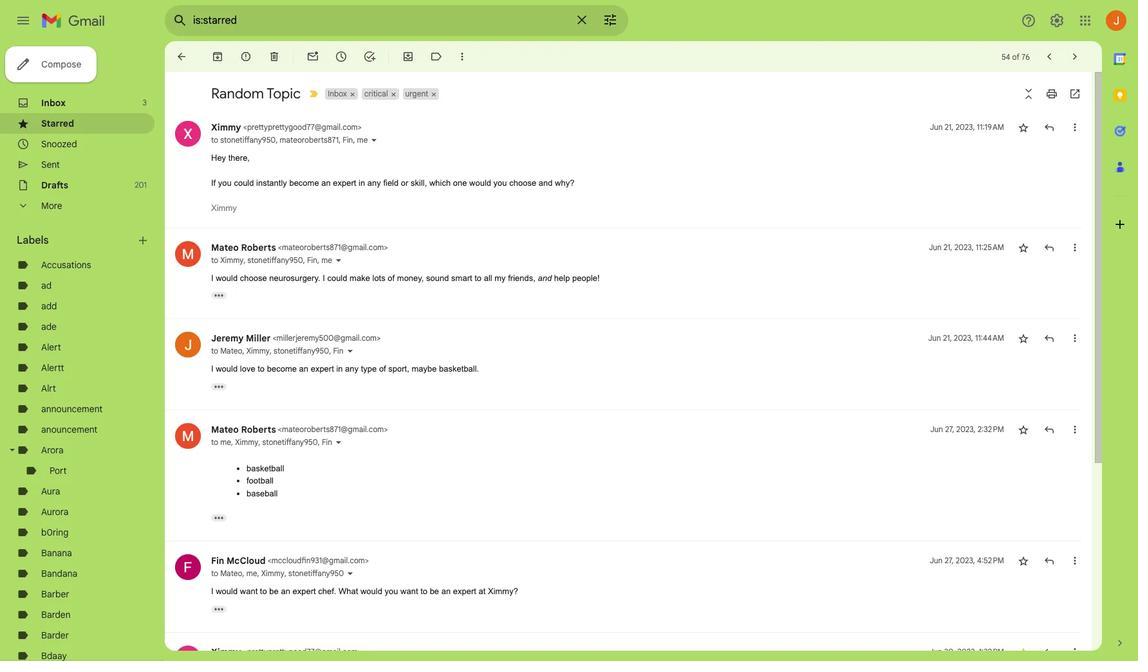 Task type: locate. For each thing, give the bounding box(es) containing it.
21, inside 'cell'
[[943, 334, 952, 343]]

alertt link
[[41, 363, 64, 374]]

1 vertical spatial any
[[345, 364, 359, 374]]

jun 21, 2023, 11:19 am
[[930, 122, 1005, 132]]

1 horizontal spatial inbox
[[328, 89, 347, 99]]

me
[[357, 135, 368, 145], [321, 255, 332, 265], [220, 438, 231, 447], [246, 569, 257, 579]]

choose left why?
[[509, 178, 536, 188]]

older image
[[1069, 50, 1082, 63]]

1 horizontal spatial could
[[327, 273, 347, 283]]

Starred checkbox
[[1017, 646, 1030, 659]]

to
[[211, 135, 218, 145], [211, 255, 218, 265], [475, 273, 482, 283], [211, 346, 218, 356], [258, 364, 265, 374], [211, 438, 218, 447], [211, 569, 218, 579], [260, 587, 267, 597], [421, 587, 428, 597]]

tab list
[[1102, 41, 1138, 616]]

i would choose neurosurgery. i could make lots of money, sound smart to all my friends, and help people!
[[211, 273, 600, 283]]

inbox inside 'labels' navigation
[[41, 97, 66, 109]]

0 horizontal spatial choose
[[240, 273, 267, 283]]

1 horizontal spatial want
[[401, 587, 418, 597]]

not starred image
[[1017, 241, 1030, 254], [1017, 555, 1030, 568]]

2023, left 4:52 pm
[[956, 556, 975, 566]]

2023, inside 'cell'
[[954, 334, 974, 343]]

not starred image right 11:44 am
[[1017, 332, 1030, 345]]

show trimmed content image down mccloud
[[211, 606, 227, 613]]

jun inside 'cell'
[[929, 334, 941, 343]]

would down 'to ximmy , stonetiffany950 , fin , me'
[[216, 273, 238, 283]]

not starred image right "2:32 pm"
[[1017, 423, 1030, 436]]

search mail image
[[169, 9, 192, 32]]

show details image for mccloud
[[347, 571, 354, 578]]

b0ring link
[[41, 527, 69, 539]]

None search field
[[165, 5, 628, 36]]

show details image
[[335, 257, 343, 264], [346, 348, 354, 355], [335, 439, 343, 447]]

> inside jeremy miller < millerjeremy500@gmail.com >
[[377, 334, 381, 343]]

not starred image for roberts
[[1017, 423, 1030, 436]]

critical
[[364, 89, 388, 99]]

accusations
[[41, 260, 91, 271]]

2 vertical spatial show details image
[[335, 439, 343, 447]]

show trimmed content image for i would want to be an expert chef. what would you want to be an expert at ximmy?
[[211, 606, 227, 613]]

> for to mateo , me , ximmy , stonetiffany950
[[365, 556, 369, 566]]

stonetiffany950 down mccloudfin931@gmail.com
[[289, 569, 344, 579]]

hey
[[211, 153, 226, 163]]

become for to
[[267, 364, 297, 374]]

barder
[[41, 630, 69, 642]]

mateo roberts cell up 'to me , ximmy , stonetiffany950 , fin'
[[211, 424, 388, 436]]

could down 'there,'
[[234, 178, 254, 188]]

21, left 11:44 am
[[943, 334, 952, 343]]

1 vertical spatial of
[[388, 273, 395, 283]]

> for to mateo , ximmy , stonetiffany950 , fin
[[377, 334, 381, 343]]

1 vertical spatial 27,
[[945, 556, 954, 566]]

Not starred checkbox
[[1017, 241, 1030, 254], [1017, 332, 1030, 345], [1017, 423, 1030, 436], [1017, 555, 1030, 568]]

stonetiffany950 up basketball
[[262, 438, 318, 447]]

not starred checkbox right 11:44 am
[[1017, 332, 1030, 345]]

ximmy < prettyprettygood77@gmail.com >
[[211, 122, 362, 133], [211, 647, 362, 658]]

mateo down jeremy
[[220, 346, 242, 356]]

you right one
[[494, 178, 507, 188]]

2 want from the left
[[401, 587, 418, 597]]

choose
[[509, 178, 536, 188], [240, 273, 267, 283]]

0 vertical spatial ximmy < prettyprettygood77@gmail.com >
[[211, 122, 362, 133]]

show details image for to ximmy , stonetiffany950 , fin , me
[[335, 257, 343, 264]]

2023, left "2:32 pm"
[[957, 425, 976, 434]]

2023, for 11:25 am
[[955, 242, 974, 252]]

mateo roberts cell for stonetiffany950
[[211, 424, 388, 436]]

> for to me , ximmy , stonetiffany950 , fin
[[384, 425, 388, 434]]

add to tasks image
[[363, 50, 376, 63]]

aura link
[[41, 486, 60, 498]]

show details image for to me , ximmy , stonetiffany950 , fin
[[335, 439, 343, 447]]

labels
[[17, 234, 49, 247]]

ad link
[[41, 280, 52, 292]]

fin mccloud cell
[[211, 556, 369, 567]]

mateoroberts871@gmail.com
[[282, 242, 384, 252], [282, 425, 384, 434]]

and
[[539, 178, 553, 188], [538, 273, 552, 283]]

an down the to mateo , me , ximmy , stonetiffany950
[[281, 587, 290, 597]]

show trimmed content image up jeremy
[[211, 292, 227, 299]]

1 mateoroberts871@gmail.com from the top
[[282, 242, 384, 252]]

labels navigation
[[0, 41, 165, 662]]

0 horizontal spatial could
[[234, 178, 254, 188]]

list
[[165, 108, 1082, 662]]

show trimmed content image
[[211, 292, 227, 299], [211, 383, 227, 391], [211, 515, 227, 522], [211, 606, 227, 613]]

0 vertical spatial not starred image
[[1017, 241, 1030, 254]]

could left make
[[327, 273, 347, 283]]

not starred image right '11:19 am'
[[1017, 121, 1030, 134]]

anouncement link
[[41, 424, 97, 436]]

prettyprettygood77@gmail.com
[[247, 122, 358, 132], [247, 647, 358, 657]]

alrt link
[[41, 383, 56, 395]]

2 not starred image from the top
[[1017, 332, 1030, 345]]

2 mateo roberts < mateoroberts871@gmail.com > from the top
[[211, 424, 388, 436]]

27, for roberts
[[945, 425, 955, 434]]

2 show trimmed content image from the top
[[211, 383, 227, 391]]

report spam image
[[240, 50, 252, 63]]

show details image
[[371, 137, 378, 144], [347, 571, 354, 578]]

choose down 'to ximmy , stonetiffany950 , fin , me'
[[240, 273, 267, 283]]

want right what on the bottom left of page
[[401, 587, 418, 597]]

0 vertical spatial mateo roberts cell
[[211, 242, 388, 253]]

0 vertical spatial ximmy cell
[[211, 122, 362, 133]]

expert for would
[[293, 587, 316, 597]]

1 horizontal spatial in
[[359, 178, 365, 188]]

mateo roberts < mateoroberts871@gmail.com >
[[211, 242, 388, 253], [211, 424, 388, 436]]

2 mateo roberts cell from the top
[[211, 424, 388, 436]]

there,
[[228, 153, 250, 163]]

sound
[[426, 273, 449, 283]]

arora link
[[41, 445, 64, 457]]

expert down millerjeremy500@gmail.com
[[311, 364, 334, 374]]

21, for miller
[[943, 334, 952, 343]]

alrt
[[41, 383, 56, 395]]

of right lots
[[388, 273, 395, 283]]

mateoroberts871@gmail.com for to ximmy , stonetiffany950 , fin , me
[[282, 242, 384, 252]]

0 vertical spatial not starred image
[[1017, 121, 1030, 134]]

jun left 4:52 pm
[[930, 556, 943, 566]]

an down mateoroberts871 on the top
[[321, 178, 331, 188]]

jun for jun 21, 2023, 11:19 am
[[930, 122, 943, 132]]

stonetiffany950
[[220, 135, 276, 145], [248, 255, 303, 265], [274, 346, 329, 356], [262, 438, 318, 447], [289, 569, 344, 579]]

aurora link
[[41, 507, 69, 518]]

1 vertical spatial roberts
[[241, 424, 276, 436]]

2 be from the left
[[430, 587, 439, 597]]

2023, left 11:44 am
[[954, 334, 974, 343]]

2 vertical spatial of
[[379, 364, 386, 374]]

0 vertical spatial roberts
[[241, 242, 276, 253]]

expert left field
[[333, 178, 356, 188]]

27, left 4:52 pm
[[945, 556, 954, 566]]

make
[[350, 273, 370, 283]]

lots
[[373, 273, 386, 283]]

1 vertical spatial show details image
[[346, 348, 354, 355]]

27, left "2:32 pm"
[[945, 425, 955, 434]]

alert
[[41, 342, 61, 354]]

mateo roberts cell
[[211, 242, 388, 253], [211, 424, 388, 436]]

an for could
[[321, 178, 331, 188]]

topic
[[267, 85, 301, 102]]

0 horizontal spatial of
[[379, 364, 386, 374]]

< for to ximmy , stonetiffany950 , fin , me
[[278, 242, 282, 252]]

1 mateo roberts < mateoroberts871@gmail.com > from the top
[[211, 242, 388, 253]]

i for choose
[[211, 273, 214, 283]]

basketball football baseball
[[247, 464, 284, 499]]

11:25 am
[[976, 242, 1005, 252]]

2023, left '11:19 am'
[[956, 122, 975, 132]]

2023, right 30,
[[958, 647, 977, 657]]

>
[[358, 122, 362, 132], [384, 242, 388, 252], [377, 334, 381, 343], [384, 425, 388, 434], [365, 556, 369, 566], [358, 647, 362, 657]]

1 vertical spatial mateoroberts871@gmail.com
[[282, 425, 384, 434]]

be down the to mateo , me , ximmy , stonetiffany950
[[269, 587, 279, 597]]

< inside fin mccloud < mccloudfin931@gmail.com >
[[268, 556, 272, 566]]

want down mccloud
[[240, 587, 258, 597]]

delete image
[[268, 50, 281, 63]]

barber
[[41, 589, 69, 601]]

not starred checkbox right 4:52 pm
[[1017, 555, 1030, 568]]

barder link
[[41, 630, 69, 642]]

an for want
[[281, 587, 290, 597]]

ximmy < prettyprettygood77@gmail.com > for jun 21, 2023, 11:19 am
[[211, 122, 362, 133]]

1 not starred image from the top
[[1017, 121, 1030, 134]]

2 prettyprettygood77@gmail.com from the top
[[247, 647, 358, 657]]

more
[[41, 200, 62, 212]]

1 prettyprettygood77@gmail.com from the top
[[247, 122, 358, 132]]

1 vertical spatial 21,
[[944, 242, 953, 252]]

< for to mateo , me , ximmy , stonetiffany950
[[268, 556, 272, 566]]

0 vertical spatial any
[[368, 178, 381, 188]]

want
[[240, 587, 258, 597], [401, 587, 418, 597]]

barden
[[41, 610, 71, 621]]

mateo roberts < mateoroberts871@gmail.com > up 'to me , ximmy , stonetiffany950 , fin'
[[211, 424, 388, 436]]

roberts for stonetiffany950
[[241, 242, 276, 253]]

0 horizontal spatial in
[[336, 364, 343, 374]]

0 vertical spatial mateoroberts871@gmail.com
[[282, 242, 384, 252]]

mateoroberts871@gmail.com down i would love to become an expert in any type of sport, maybe basketball.
[[282, 425, 384, 434]]

prettyprettygood77@gmail.com for jun 30, 2023, 1:32 pm
[[247, 647, 358, 657]]

stonetiffany950 down jeremy miller cell
[[274, 346, 329, 356]]

0 horizontal spatial show details image
[[347, 571, 354, 578]]

become right 'instantly'
[[289, 178, 319, 188]]

stonetiffany950 up neurosurgery.
[[248, 255, 303, 265]]

1 horizontal spatial be
[[430, 587, 439, 597]]

> inside fin mccloud < mccloudfin931@gmail.com >
[[365, 556, 369, 566]]

become for instantly
[[289, 178, 319, 188]]

expert left chef.
[[293, 587, 316, 597]]

roberts up 'to me , ximmy , stonetiffany950 , fin'
[[241, 424, 276, 436]]

1 vertical spatial become
[[267, 364, 297, 374]]

0 vertical spatial show details image
[[371, 137, 378, 144]]

expert left at
[[453, 587, 476, 597]]

1 vertical spatial not starred image
[[1017, 332, 1030, 345]]

3 not starred checkbox from the top
[[1017, 423, 1030, 436]]

port link
[[50, 466, 67, 477]]

1 horizontal spatial any
[[368, 178, 381, 188]]

not starred image right 4:52 pm
[[1017, 555, 1030, 568]]

in left field
[[359, 178, 365, 188]]

2 roberts from the top
[[241, 424, 276, 436]]

main menu image
[[15, 13, 31, 28]]

2 ximmy cell from the top
[[211, 647, 362, 658]]

not starred checkbox right "2:32 pm"
[[1017, 423, 1030, 436]]

an down jeremy miller cell
[[299, 364, 308, 374]]

0 vertical spatial in
[[359, 178, 365, 188]]

of
[[1013, 52, 1020, 61], [388, 273, 395, 283], [379, 364, 386, 374]]

not starred checkbox right 11:25 am
[[1017, 241, 1030, 254]]

0 vertical spatial 27,
[[945, 425, 955, 434]]

jeremy miller cell
[[211, 333, 381, 344]]

announcement
[[41, 404, 103, 415]]

1 vertical spatial and
[[538, 273, 552, 283]]

become down to mateo , ximmy , stonetiffany950 , fin
[[267, 364, 297, 374]]

ximmy cell
[[211, 122, 362, 133], [211, 647, 362, 658]]

ximmy?
[[488, 587, 518, 597]]

mateoroberts871@gmail.com up make
[[282, 242, 384, 252]]

would down mccloud
[[216, 587, 238, 597]]

0 vertical spatial become
[[289, 178, 319, 188]]

banana
[[41, 548, 72, 560]]

add link
[[41, 301, 57, 312]]

1 vertical spatial prettyprettygood77@gmail.com
[[247, 647, 358, 657]]

show trimmed content image up mccloud
[[211, 515, 227, 522]]

of left 76
[[1013, 52, 1020, 61]]

be
[[269, 587, 279, 597], [430, 587, 439, 597]]

1 horizontal spatial show details image
[[371, 137, 378, 144]]

jun for jun 27, 2023, 4:52 pm
[[930, 556, 943, 566]]

would for i would love to become an expert in any type of sport, maybe basketball.
[[216, 364, 238, 374]]

inbox down snooze image
[[328, 89, 347, 99]]

any for field
[[368, 178, 381, 188]]

4 not starred checkbox from the top
[[1017, 555, 1030, 568]]

urgent
[[405, 89, 428, 99]]

54
[[1002, 52, 1011, 61]]

show trimmed content image down jeremy
[[211, 383, 227, 391]]

1 vertical spatial mateo roberts < mateoroberts871@gmail.com >
[[211, 424, 388, 436]]

stonetiffany950 up 'there,'
[[220, 135, 276, 145]]

2 ximmy < prettyprettygood77@gmail.com > from the top
[[211, 647, 362, 658]]

any left field
[[368, 178, 381, 188]]

1 horizontal spatial you
[[385, 587, 398, 597]]

1 vertical spatial ximmy < prettyprettygood77@gmail.com >
[[211, 647, 362, 658]]

1 vertical spatial choose
[[240, 273, 267, 283]]

type
[[361, 364, 377, 374]]

ximmy
[[211, 122, 241, 133], [211, 203, 237, 213], [220, 255, 244, 265], [246, 346, 270, 356], [235, 438, 258, 447], [261, 569, 285, 579], [211, 647, 241, 658]]

show details image down critical button
[[371, 137, 378, 144]]

jun left '11:19 am'
[[930, 122, 943, 132]]

0 horizontal spatial any
[[345, 364, 359, 374]]

jeremy miller < millerjeremy500@gmail.com >
[[211, 333, 381, 344]]

and left "help"
[[538, 273, 552, 283]]

jun left 11:44 am
[[929, 334, 941, 343]]

and left why?
[[539, 178, 553, 188]]

1 vertical spatial show details image
[[347, 571, 354, 578]]

i
[[211, 273, 214, 283], [323, 273, 325, 283], [211, 364, 214, 374], [211, 587, 214, 597]]

which
[[429, 178, 451, 188]]

jun left 11:25 am
[[929, 242, 942, 252]]

jun left 30,
[[930, 647, 943, 657]]

barber link
[[41, 589, 69, 601]]

1 vertical spatial not starred image
[[1017, 555, 1030, 568]]

1 vertical spatial mateo roberts cell
[[211, 424, 388, 436]]

3 not starred image from the top
[[1017, 423, 1030, 436]]

jun 27, 2023, 2:32 pm cell
[[931, 423, 1005, 436]]

support image
[[1021, 13, 1037, 28]]

more image
[[456, 50, 469, 63]]

an for love
[[299, 364, 308, 374]]

in left 'type'
[[336, 364, 343, 374]]

jun for jun 21, 2023, 11:44 am
[[929, 334, 941, 343]]

mateo roberts cell up 'to ximmy , stonetiffany950 , fin , me'
[[211, 242, 388, 253]]

0 vertical spatial mateo roberts < mateoroberts871@gmail.com >
[[211, 242, 388, 253]]

1 not starred image from the top
[[1017, 241, 1030, 254]]

1 roberts from the top
[[241, 242, 276, 253]]

21, left '11:19 am'
[[945, 122, 954, 132]]

friends,
[[508, 273, 536, 283]]

mateo roberts < mateoroberts871@gmail.com > up 'to ximmy , stonetiffany950 , fin , me'
[[211, 242, 388, 253]]

1 vertical spatial could
[[327, 273, 347, 283]]

roberts up 'to ximmy , stonetiffany950 , fin , me'
[[241, 242, 276, 253]]

2023, for 1:32 pm
[[958, 647, 977, 657]]

you right what on the bottom left of page
[[385, 587, 398, 597]]

0 vertical spatial choose
[[509, 178, 536, 188]]

would left love
[[216, 364, 238, 374]]

2 not starred image from the top
[[1017, 555, 1030, 568]]

not starred image right 11:25 am
[[1017, 241, 1030, 254]]

prettyprettygood77@gmail.com for jun 21, 2023, 11:19 am
[[247, 122, 358, 132]]

you right if
[[218, 178, 232, 188]]

2 horizontal spatial of
[[1013, 52, 1020, 61]]

2 vertical spatial 21,
[[943, 334, 952, 343]]

jun 21, 2023, 11:25 am
[[929, 242, 1005, 252]]

0 horizontal spatial inbox
[[41, 97, 66, 109]]

0 horizontal spatial be
[[269, 587, 279, 597]]

21, left 11:25 am
[[944, 242, 953, 252]]

critical button
[[362, 88, 389, 100]]

2 vertical spatial not starred image
[[1017, 423, 1030, 436]]

any left 'type'
[[345, 364, 359, 374]]

2023, left 11:25 am
[[955, 242, 974, 252]]

4 show trimmed content image from the top
[[211, 606, 227, 613]]

0 vertical spatial 21,
[[945, 122, 954, 132]]

advanced search options image
[[598, 7, 623, 33]]

show details image up what on the bottom left of page
[[347, 571, 354, 578]]

jun left "2:32 pm"
[[931, 425, 943, 434]]

of right 'type'
[[379, 364, 386, 374]]

jun for jun 21, 2023, 11:25 am
[[929, 242, 942, 252]]

<
[[243, 122, 247, 132], [278, 242, 282, 252], [273, 334, 277, 343], [278, 425, 282, 434], [268, 556, 272, 566], [243, 647, 247, 657]]

inbox inside button
[[328, 89, 347, 99]]

1 vertical spatial ximmy cell
[[211, 647, 362, 658]]

i would love to become an expert in any type of sport, maybe basketball.
[[211, 364, 482, 374]]

0 vertical spatial show details image
[[335, 257, 343, 264]]

snoozed
[[41, 138, 77, 150]]

accusations link
[[41, 260, 91, 271]]

< inside jeremy miller < millerjeremy500@gmail.com >
[[273, 334, 277, 343]]

1 ximmy < prettyprettygood77@gmail.com > from the top
[[211, 122, 362, 133]]

1 ximmy cell from the top
[[211, 122, 362, 133]]

1 vertical spatial in
[[336, 364, 343, 374]]

to mateo , ximmy , stonetiffany950 , fin
[[211, 346, 344, 356]]

1 mateo roberts cell from the top
[[211, 242, 388, 253]]

inbox up starred link
[[41, 97, 66, 109]]

0 vertical spatial prettyprettygood77@gmail.com
[[247, 122, 358, 132]]

mateo down mccloud
[[220, 569, 242, 579]]

sport,
[[388, 364, 409, 374]]

newer image
[[1043, 50, 1056, 63]]

i for want
[[211, 587, 214, 597]]

fin
[[343, 135, 353, 145], [307, 255, 317, 265], [333, 346, 344, 356], [322, 438, 332, 447], [211, 556, 224, 567]]

1 horizontal spatial of
[[388, 273, 395, 283]]

could
[[234, 178, 254, 188], [327, 273, 347, 283]]

be left at
[[430, 587, 439, 597]]

starred image
[[1017, 646, 1030, 659]]

any for type
[[345, 364, 359, 374]]

mateo
[[211, 242, 239, 253], [220, 346, 242, 356], [211, 424, 239, 436], [220, 569, 242, 579]]

2 mateoroberts871@gmail.com from the top
[[282, 425, 384, 434]]

2 not starred checkbox from the top
[[1017, 332, 1030, 345]]

1 show trimmed content image from the top
[[211, 292, 227, 299]]

in for field
[[359, 178, 365, 188]]

1 not starred checkbox from the top
[[1017, 241, 1030, 254]]

1 want from the left
[[240, 587, 258, 597]]

not starred image
[[1017, 121, 1030, 134], [1017, 332, 1030, 345], [1017, 423, 1030, 436]]

not starred image for roberts
[[1017, 241, 1030, 254]]

labels image
[[430, 50, 443, 63]]

0 horizontal spatial want
[[240, 587, 258, 597]]



Task type: vqa. For each thing, say whether or not it's contained in the screenshot.
starred CHECKBOX
yes



Task type: describe. For each thing, give the bounding box(es) containing it.
to stonetiffany950 , mateoroberts871 , fin , me
[[211, 135, 368, 145]]

anouncement
[[41, 424, 97, 436]]

ximmy < prettyprettygood77@gmail.com > for jun 30, 2023, 1:32 pm
[[211, 647, 362, 658]]

bandana
[[41, 569, 77, 580]]

hey there,
[[211, 153, 250, 163]]

show trimmed content image for i would choose neurosurgery. i could make lots of money, sound smart to all my friends,
[[211, 292, 227, 299]]

maybe
[[412, 364, 437, 374]]

i would want to be an expert chef. what would you want to be an expert at ximmy?
[[211, 587, 518, 597]]

jun for jun 30, 2023, 1:32 pm
[[930, 647, 943, 657]]

one
[[453, 178, 467, 188]]

gmail image
[[41, 8, 111, 33]]

show trimmed content image for i would love to become an expert in any type of sport, maybe basketball.
[[211, 383, 227, 391]]

if
[[211, 178, 216, 188]]

2023, for 11:19 am
[[956, 122, 975, 132]]

expert for type
[[311, 364, 334, 374]]

or
[[401, 178, 409, 188]]

jun 27, 2023, 4:52 pm
[[930, 556, 1005, 566]]

drafts
[[41, 180, 68, 191]]

show details image for <
[[371, 137, 378, 144]]

people!
[[572, 273, 600, 283]]

jun for jun 27, 2023, 2:32 pm
[[931, 425, 943, 434]]

arora
[[41, 445, 64, 457]]

jeremy
[[211, 333, 244, 344]]

roberts for ximmy
[[241, 424, 276, 436]]

settings image
[[1050, 13, 1065, 28]]

mateo roberts < mateoroberts871@gmail.com > for stonetiffany950
[[211, 424, 388, 436]]

millerjeremy500@gmail.com
[[277, 334, 377, 343]]

alert link
[[41, 342, 61, 354]]

at
[[479, 587, 486, 597]]

Not starred checkbox
[[1017, 121, 1030, 134]]

would for i would choose neurosurgery. i could make lots of money, sound smart to all my friends, and help people!
[[216, 273, 238, 283]]

list containing ximmy
[[165, 108, 1082, 662]]

mccloud
[[227, 556, 266, 567]]

to mateo , me , ximmy , stonetiffany950
[[211, 569, 344, 579]]

not starred image for mccloud
[[1017, 555, 1030, 568]]

starred link
[[41, 118, 74, 129]]

baseball
[[247, 489, 278, 499]]

expert for field
[[333, 178, 356, 188]]

why?
[[555, 178, 575, 188]]

201
[[135, 180, 147, 190]]

port
[[50, 466, 67, 477]]

ximmy cell for jun 30, 2023, 1:32 pm
[[211, 647, 362, 658]]

3 show trimmed content image from the top
[[211, 515, 227, 522]]

random topic
[[211, 85, 301, 102]]

2:32 pm
[[978, 425, 1005, 434]]

27, for mccloud
[[945, 556, 954, 566]]

sent
[[41, 159, 60, 171]]

inbox for inbox button
[[328, 89, 347, 99]]

labels heading
[[17, 234, 137, 247]]

mateoroberts871
[[280, 135, 339, 145]]

miller
[[246, 333, 271, 344]]

1 be from the left
[[269, 587, 279, 597]]

announcement link
[[41, 404, 103, 415]]

in for type
[[336, 364, 343, 374]]

drafts link
[[41, 180, 68, 191]]

snooze image
[[335, 50, 348, 63]]

instantly
[[256, 178, 287, 188]]

mateo up 'to ximmy , stonetiffany950 , fin , me'
[[211, 242, 239, 253]]

< for to me , ximmy , stonetiffany950 , fin
[[278, 425, 282, 434]]

help
[[554, 273, 570, 283]]

0 vertical spatial of
[[1013, 52, 1020, 61]]

< for to mateo , ximmy , stonetiffany950 , fin
[[273, 334, 277, 343]]

archive image
[[211, 50, 224, 63]]

21, for <
[[945, 122, 954, 132]]

21, for roberts
[[944, 242, 953, 252]]

neurosurgery.
[[269, 273, 320, 283]]

inbox link
[[41, 97, 66, 109]]

not starred checkbox for 4:52 pm
[[1017, 555, 1030, 568]]

1 horizontal spatial choose
[[509, 178, 536, 188]]

11:44 am
[[976, 334, 1005, 343]]

jun 30, 2023, 1:32 pm cell
[[930, 646, 1005, 659]]

field
[[383, 178, 399, 188]]

smart
[[451, 273, 472, 283]]

aura
[[41, 486, 60, 498]]

jun 27, 2023, 2:32 pm
[[931, 425, 1005, 434]]

not starred checkbox for 11:44 am
[[1017, 332, 1030, 345]]

2023, for 4:52 pm
[[956, 556, 975, 566]]

11:19 am
[[977, 122, 1005, 132]]

4:52 pm
[[977, 556, 1005, 566]]

not starred checkbox for 2:32 pm
[[1017, 423, 1030, 436]]

2 horizontal spatial you
[[494, 178, 507, 188]]

not starred image for miller
[[1017, 332, 1030, 345]]

mateoroberts871@gmail.com for to me , ximmy , stonetiffany950 , fin
[[282, 425, 384, 434]]

more button
[[0, 196, 155, 216]]

0 horizontal spatial you
[[218, 178, 232, 188]]

i for love
[[211, 364, 214, 374]]

random
[[211, 85, 264, 102]]

not starred checkbox for 11:25 am
[[1017, 241, 1030, 254]]

inbox for inbox link
[[41, 97, 66, 109]]

jun 21, 2023, 11:25 am cell
[[929, 241, 1005, 254]]

b0ring
[[41, 527, 69, 539]]

mateo roberts cell for fin
[[211, 242, 388, 253]]

ade link
[[41, 321, 57, 333]]

bandana link
[[41, 569, 77, 580]]

not starred image for <
[[1017, 121, 1030, 134]]

urgent button
[[403, 88, 430, 100]]

chef.
[[318, 587, 336, 597]]

jun 21, 2023, 11:44 am
[[929, 334, 1005, 343]]

my
[[495, 273, 506, 283]]

0 vertical spatial could
[[234, 178, 254, 188]]

barden link
[[41, 610, 71, 621]]

76
[[1022, 52, 1030, 61]]

to me , ximmy , stonetiffany950 , fin
[[211, 438, 332, 447]]

an left at
[[442, 587, 451, 597]]

jun 21, 2023, 11:44 am cell
[[929, 332, 1005, 345]]

mateo up 'to me , ximmy , stonetiffany950 , fin'
[[211, 424, 239, 436]]

jun 21, 2023, 11:19 am cell
[[930, 121, 1005, 134]]

skill,
[[411, 178, 427, 188]]

Search mail text field
[[193, 14, 567, 27]]

would right what on the bottom left of page
[[361, 587, 382, 597]]

to ximmy , stonetiffany950 , fin , me
[[211, 255, 332, 265]]

basketball.
[[439, 364, 479, 374]]

back to starred image
[[175, 50, 188, 63]]

sent link
[[41, 159, 60, 171]]

show details image for to mateo , ximmy , stonetiffany950 , fin
[[346, 348, 354, 355]]

ad
[[41, 280, 52, 292]]

if you could instantly become an expert in any field or skill, which one would you choose and why?
[[211, 178, 577, 188]]

0 vertical spatial and
[[539, 178, 553, 188]]

2023, for 11:44 am
[[954, 334, 974, 343]]

aurora
[[41, 507, 69, 518]]

football
[[247, 477, 274, 486]]

54 of 76
[[1002, 52, 1030, 61]]

move to inbox image
[[402, 50, 415, 63]]

compose
[[41, 59, 81, 70]]

banana link
[[41, 548, 72, 560]]

basketball
[[247, 464, 284, 474]]

ximmy cell for jun 21, 2023, 11:19 am
[[211, 122, 362, 133]]

all
[[484, 273, 492, 283]]

> for to ximmy , stonetiffany950 , fin , me
[[384, 242, 388, 252]]

would right one
[[469, 178, 491, 188]]

clear search image
[[569, 7, 595, 33]]

money,
[[397, 273, 424, 283]]

mateo roberts < mateoroberts871@gmail.com > for fin
[[211, 242, 388, 253]]

inbox button
[[325, 88, 348, 100]]

would for i would want to be an expert chef. what would you want to be an expert at ximmy?
[[216, 587, 238, 597]]

jun 27, 2023, 4:52 pm cell
[[930, 555, 1005, 568]]

2023, for 2:32 pm
[[957, 425, 976, 434]]

3
[[143, 98, 147, 108]]



